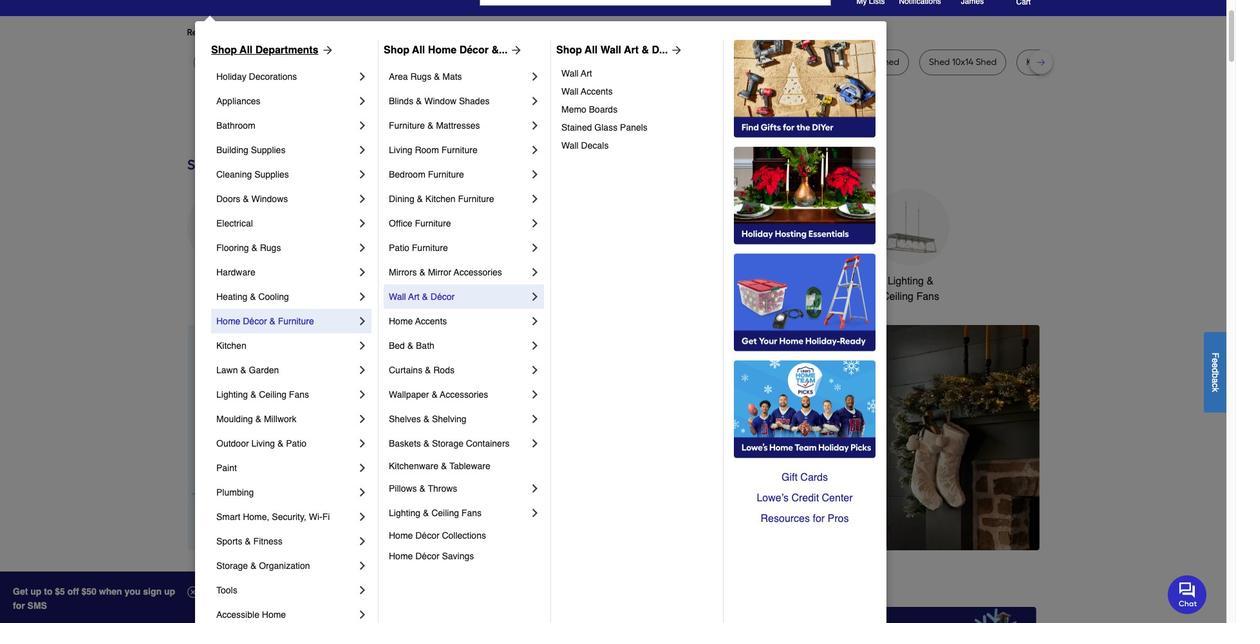 Task type: locate. For each thing, give the bounding box(es) containing it.
for up departments
[[291, 27, 302, 38]]

fans
[[917, 291, 940, 303], [289, 390, 309, 400], [462, 508, 482, 519]]

smart home
[[784, 276, 842, 287]]

0 vertical spatial storage
[[432, 439, 464, 449]]

0 vertical spatial patio
[[389, 243, 410, 253]]

1 horizontal spatial storage
[[432, 439, 464, 449]]

holiday
[[216, 71, 247, 82]]

2 vertical spatial art
[[409, 292, 420, 302]]

board
[[703, 57, 727, 68]]

1 horizontal spatial smart
[[784, 276, 812, 287]]

chevron right image for kitchen
[[356, 339, 369, 352]]

décor up home décor savings
[[416, 531, 440, 541]]

building supplies link
[[216, 138, 356, 162]]

you
[[304, 27, 319, 38], [419, 27, 434, 38]]

chevron right image
[[529, 70, 542, 83], [356, 119, 369, 132], [356, 144, 369, 157], [529, 168, 542, 181], [356, 193, 369, 205], [356, 242, 369, 254], [529, 242, 542, 254], [356, 266, 369, 279], [356, 291, 369, 303], [529, 339, 542, 352], [529, 364, 542, 377], [356, 388, 369, 401], [529, 388, 542, 401], [356, 413, 369, 426], [356, 437, 369, 450], [529, 437, 542, 450], [356, 486, 369, 499], [529, 507, 542, 520], [356, 535, 369, 548], [356, 584, 369, 597]]

wall inside wall art & décor link
[[389, 292, 406, 302]]

chevron right image for the bathroom link
[[356, 119, 369, 132]]

1 up from the left
[[30, 587, 41, 597]]

lighting
[[888, 276, 924, 287], [216, 390, 248, 400], [389, 508, 421, 519]]

0 vertical spatial smart
[[784, 276, 812, 287]]

1 vertical spatial bathroom
[[693, 276, 738, 287]]

hardie
[[673, 57, 701, 68]]

f
[[1211, 353, 1221, 358]]

you up departments
[[304, 27, 319, 38]]

you for more suggestions for you
[[419, 27, 434, 38]]

accessories down patio furniture link
[[454, 267, 502, 278]]

1 horizontal spatial ceiling
[[432, 508, 459, 519]]

1 horizontal spatial rugs
[[411, 71, 432, 82]]

1 vertical spatial art
[[581, 68, 592, 79]]

0 vertical spatial rugs
[[411, 71, 432, 82]]

d
[[1211, 368, 1221, 373]]

shed right storage
[[879, 57, 900, 68]]

e up d
[[1211, 358, 1221, 363]]

shop down the recommended
[[211, 44, 237, 56]]

you for recommended searches for you
[[304, 27, 319, 38]]

3 all from the left
[[585, 44, 598, 56]]

furniture up dining & kitchen furniture
[[428, 169, 464, 180]]

dining & kitchen furniture
[[389, 194, 494, 204]]

art up wall accents
[[581, 68, 592, 79]]

outdoor living & patio link
[[216, 432, 356, 456]]

pros
[[828, 513, 849, 525]]

credit
[[792, 493, 819, 504]]

supplies
[[251, 145, 286, 155], [255, 169, 289, 180]]

heating & cooling link
[[216, 285, 356, 309]]

art for wall art
[[581, 68, 592, 79]]

furniture up bedroom furniture link
[[442, 145, 478, 155]]

storage up "kitchenware & tableware"
[[432, 439, 464, 449]]

furniture down heating & cooling link
[[278, 316, 314, 327]]

electrical link
[[216, 211, 356, 236]]

3 shed from the left
[[929, 57, 950, 68]]

1 you from the left
[[304, 27, 319, 38]]

d...
[[652, 44, 668, 56]]

2 horizontal spatial art
[[624, 44, 639, 56]]

toilet
[[558, 57, 579, 68]]

all for wall
[[585, 44, 598, 56]]

0 horizontal spatial smart
[[216, 512, 240, 522]]

smart inside 'link'
[[216, 512, 240, 522]]

accessible
[[216, 610, 260, 620]]

4 shed from the left
[[976, 57, 997, 68]]

1 vertical spatial appliances
[[201, 276, 251, 287]]

wall down mirrors
[[389, 292, 406, 302]]

0 horizontal spatial all
[[240, 44, 253, 56]]

shed left outdoor
[[757, 57, 778, 68]]

curtains & rods link
[[389, 358, 529, 383]]

dining & kitchen furniture link
[[389, 187, 529, 211]]

appliances down 'holiday'
[[216, 96, 261, 106]]

decorations down christmas
[[394, 291, 449, 303]]

0 horizontal spatial ceiling
[[259, 390, 287, 400]]

for right suggestions at the left top of page
[[405, 27, 417, 38]]

living down the moulding & millwork
[[252, 439, 275, 449]]

2 vertical spatial ceiling
[[432, 508, 459, 519]]

shop for shop all home décor &...
[[384, 44, 410, 56]]

2 shop from the left
[[384, 44, 410, 56]]

wall art link
[[562, 64, 714, 82]]

departments
[[256, 44, 319, 56]]

kitchen for kitchen faucets
[[483, 276, 517, 287]]

smart inside button
[[784, 276, 812, 287]]

bathroom
[[216, 120, 256, 131], [693, 276, 738, 287]]

1 horizontal spatial you
[[419, 27, 434, 38]]

more great deals
[[187, 574, 335, 594]]

1 all from the left
[[240, 44, 253, 56]]

chevron right image
[[356, 70, 369, 83], [356, 95, 369, 108], [529, 95, 542, 108], [529, 119, 542, 132], [529, 144, 542, 157], [356, 168, 369, 181], [529, 193, 542, 205], [356, 217, 369, 230], [529, 217, 542, 230], [529, 266, 542, 279], [529, 291, 542, 303], [356, 315, 369, 328], [529, 315, 542, 328], [356, 339, 369, 352], [356, 364, 369, 377], [529, 413, 542, 426], [356, 462, 369, 475], [529, 482, 542, 495], [356, 511, 369, 524], [356, 560, 369, 573], [356, 609, 369, 622]]

gift cards link
[[734, 468, 876, 488]]

savings
[[442, 551, 474, 562]]

flooring
[[216, 243, 249, 253]]

chevron right image for furniture & mattresses
[[529, 119, 542, 132]]

kitchen inside "button"
[[483, 276, 517, 287]]

shop for shop all wall art & d...
[[557, 44, 582, 56]]

2 vertical spatial lighting & ceiling fans
[[389, 508, 482, 519]]

0 vertical spatial ceiling
[[882, 291, 914, 303]]

living up "bedroom"
[[389, 145, 413, 155]]

1 vertical spatial lighting & ceiling fans
[[216, 390, 309, 400]]

2 you from the left
[[419, 27, 434, 38]]

lowe's credit center link
[[734, 488, 876, 509]]

décor down home décor collections
[[416, 551, 440, 562]]

chevron right image for the area rugs & mats link
[[529, 70, 542, 83]]

chevron right image for mirrors & mirror accessories
[[529, 266, 542, 279]]

lawn
[[216, 365, 238, 376]]

kitchen faucets button
[[481, 189, 558, 289]]

2 horizontal spatial lighting & ceiling fans
[[882, 276, 940, 303]]

10x14
[[953, 57, 974, 68]]

decorations for holiday
[[249, 71, 297, 82]]

get up to 2 free select tools or batteries when you buy 1 with select purchases. image
[[190, 607, 459, 624]]

mirrors & mirror accessories link
[[389, 260, 529, 285]]

0 vertical spatial bathroom
[[216, 120, 256, 131]]

for inside get up to $5 off $50 when you sign up for sms
[[13, 601, 25, 611]]

ceiling inside the lighting & ceiling fans
[[882, 291, 914, 303]]

outdoor living & patio
[[216, 439, 307, 449]]

0 vertical spatial lighting
[[888, 276, 924, 287]]

storage down sports
[[216, 561, 248, 571]]

hardware link
[[216, 260, 356, 285]]

supplies up windows
[[255, 169, 289, 180]]

50 percent off all artificial christmas trees, holiday lights and more. image
[[416, 325, 1040, 551]]

1 horizontal spatial art
[[581, 68, 592, 79]]

accessible home
[[216, 610, 286, 620]]

1 horizontal spatial lighting & ceiling fans link
[[389, 501, 529, 526]]

more
[[330, 27, 351, 38], [187, 574, 230, 594]]

0 vertical spatial accents
[[581, 86, 613, 97]]

0 vertical spatial decorations
[[249, 71, 297, 82]]

chevron right image for outdoor living & patio link
[[356, 437, 369, 450]]

0 horizontal spatial accents
[[415, 316, 447, 327]]

0 horizontal spatial more
[[187, 574, 230, 594]]

more inside the recommended searches for you heading
[[330, 27, 351, 38]]

1 vertical spatial rugs
[[260, 243, 281, 253]]

arrow right image inside shop all departments link
[[319, 44, 334, 57]]

lighting inside button
[[888, 276, 924, 287]]

all
[[240, 44, 253, 56], [412, 44, 425, 56], [585, 44, 598, 56]]

2 shed from the left
[[879, 57, 900, 68]]

1 horizontal spatial up
[[164, 587, 175, 597]]

bed & bath
[[389, 341, 435, 351]]

tools
[[216, 586, 237, 596]]

panels
[[620, 122, 648, 133]]

mirror
[[428, 267, 452, 278]]

1 vertical spatial patio
[[286, 439, 307, 449]]

1 shed from the left
[[757, 57, 778, 68]]

stained glass panels
[[562, 122, 648, 133]]

0 vertical spatial accessories
[[454, 267, 502, 278]]

1 shop from the left
[[211, 44, 237, 56]]

storage & organization link
[[216, 554, 356, 578]]

1 vertical spatial living
[[252, 439, 275, 449]]

0 horizontal spatial kitchen
[[216, 341, 247, 351]]

1 horizontal spatial lighting & ceiling fans
[[389, 508, 482, 519]]

e up b
[[1211, 363, 1221, 368]]

shop up toilet
[[557, 44, 582, 56]]

1 horizontal spatial decorations
[[394, 291, 449, 303]]

0 horizontal spatial storage
[[216, 561, 248, 571]]

1 horizontal spatial all
[[412, 44, 425, 56]]

christmas
[[398, 276, 445, 287]]

arrow right image
[[319, 44, 334, 57], [508, 44, 523, 57], [1016, 438, 1029, 451]]

more up accessible
[[187, 574, 230, 594]]

0 horizontal spatial decorations
[[249, 71, 297, 82]]

wallpaper & accessories
[[389, 390, 488, 400]]

chevron right image for plumbing link at the bottom
[[356, 486, 369, 499]]

heating
[[216, 292, 248, 302]]

shed right "10x14"
[[976, 57, 997, 68]]

chevron right image for living room furniture
[[529, 144, 542, 157]]

more for more great deals
[[187, 574, 230, 594]]

a
[[1211, 378, 1221, 383]]

1 horizontal spatial accents
[[581, 86, 613, 97]]

0 vertical spatial lighting & ceiling fans
[[882, 276, 940, 303]]

1 horizontal spatial lighting
[[389, 508, 421, 519]]

chevron right image for home accents
[[529, 315, 542, 328]]

0 vertical spatial lighting & ceiling fans link
[[216, 383, 356, 407]]

1 horizontal spatial bathroom
[[693, 276, 738, 287]]

recommended searches for you heading
[[187, 26, 1040, 39]]

2 horizontal spatial shop
[[557, 44, 582, 56]]

for down get
[[13, 601, 25, 611]]

wallpaper & accessories link
[[389, 383, 529, 407]]

all up wall art
[[585, 44, 598, 56]]

furniture down blinds
[[389, 120, 425, 131]]

1 vertical spatial accents
[[415, 316, 447, 327]]

None search field
[[480, 0, 832, 18]]

shed for shed outdoor storage
[[757, 57, 778, 68]]

1 horizontal spatial patio
[[389, 243, 410, 253]]

décor down heating & cooling
[[243, 316, 267, 327]]

2 horizontal spatial kitchen
[[483, 276, 517, 287]]

chevron right image for cleaning supplies
[[356, 168, 369, 181]]

all for home
[[412, 44, 425, 56]]

art up wall art link
[[624, 44, 639, 56]]

0 horizontal spatial living
[[252, 439, 275, 449]]

shed for shed
[[879, 57, 900, 68]]

shed left "10x14"
[[929, 57, 950, 68]]

appliances link
[[216, 89, 356, 113]]

when
[[99, 587, 122, 597]]

up to 25 percent off select small appliances. image
[[479, 607, 748, 624]]

kitchen left faucets
[[483, 276, 517, 287]]

1 vertical spatial lighting
[[216, 390, 248, 400]]

cleaning supplies
[[216, 169, 289, 180]]

2 horizontal spatial all
[[585, 44, 598, 56]]

2 horizontal spatial fans
[[917, 291, 940, 303]]

b
[[1211, 373, 1221, 378]]

appliances up heating
[[201, 276, 251, 287]]

accents for wall accents
[[581, 86, 613, 97]]

home inside 'link'
[[389, 316, 413, 327]]

lighting & ceiling fans for leftmost lighting & ceiling fans link
[[216, 390, 309, 400]]

home décor savings
[[389, 551, 474, 562]]

1 vertical spatial decorations
[[394, 291, 449, 303]]

decorations inside button
[[394, 291, 449, 303]]

home accents
[[389, 316, 447, 327]]

shop down more suggestions for you link
[[384, 44, 410, 56]]

lighting & ceiling fans
[[882, 276, 940, 303], [216, 390, 309, 400], [389, 508, 482, 519]]

décor for home décor & furniture
[[243, 316, 267, 327]]

wall inside wall art link
[[562, 68, 579, 79]]

2 vertical spatial kitchen
[[216, 341, 247, 351]]

memo boards link
[[562, 100, 714, 119]]

resources for pros link
[[734, 509, 876, 529]]

ceiling for leftmost lighting & ceiling fans link
[[259, 390, 287, 400]]

wi-
[[309, 512, 322, 522]]

chevron right image for appliances
[[356, 95, 369, 108]]

& inside button
[[927, 276, 934, 287]]

wall down the stained
[[562, 140, 579, 151]]

décor for home décor savings
[[416, 551, 440, 562]]

rugs up the hardware link
[[260, 243, 281, 253]]

to
[[44, 587, 52, 597]]

memo boards
[[562, 104, 618, 115]]

wall for wall accents
[[562, 86, 579, 97]]

smart home, security, wi-fi link
[[216, 505, 356, 529]]

fans inside the lighting & ceiling fans
[[917, 291, 940, 303]]

furniture down dining & kitchen furniture
[[415, 218, 451, 229]]

up right the sign
[[164, 587, 175, 597]]

accessories up shelves & shelving link
[[440, 390, 488, 400]]

kitchen down bedroom furniture
[[426, 194, 456, 204]]

0 horizontal spatial shop
[[211, 44, 237, 56]]

2 vertical spatial fans
[[462, 508, 482, 519]]

chevron right image for storage & organization
[[356, 560, 369, 573]]

chevron right image for sports & fitness link
[[356, 535, 369, 548]]

1 vertical spatial smart
[[216, 512, 240, 522]]

0 horizontal spatial lighting & ceiling fans
[[216, 390, 309, 400]]

home décor & furniture link
[[216, 309, 356, 334]]

wall down toilet
[[562, 68, 579, 79]]

arrow right image inside shop all home décor &... link
[[508, 44, 523, 57]]

1 vertical spatial more
[[187, 574, 230, 594]]

3 shop from the left
[[557, 44, 582, 56]]

home décor collections
[[389, 531, 486, 541]]

all down recommended searches for you
[[240, 44, 253, 56]]

1 vertical spatial ceiling
[[259, 390, 287, 400]]

decorations down shop all departments link
[[249, 71, 297, 82]]

0 vertical spatial kitchen
[[426, 194, 456, 204]]

1 horizontal spatial living
[[389, 145, 413, 155]]

blinds & window shades link
[[389, 89, 529, 113]]

find gifts for the diyer. image
[[734, 40, 876, 138]]

more left suggestions at the left top of page
[[330, 27, 351, 38]]

all up area rugs & mats
[[412, 44, 425, 56]]

chevron right image for heating & cooling link
[[356, 291, 369, 303]]

mats
[[443, 71, 462, 82]]

chevron right image for smart home, security, wi-fi
[[356, 511, 369, 524]]

lighting & ceiling fans link up collections
[[389, 501, 529, 526]]

kitchen up the lawn
[[216, 341, 247, 351]]

25 days of deals. don't miss deals every day. same-day delivery on in-stock orders placed by 2 p m. image
[[187, 325, 395, 551]]

2 horizontal spatial ceiling
[[882, 291, 914, 303]]

0 horizontal spatial you
[[304, 27, 319, 38]]

wall decals link
[[562, 137, 714, 155]]

lighting & ceiling fans link up millwork
[[216, 383, 356, 407]]

lighting & ceiling fans for right lighting & ceiling fans link
[[389, 508, 482, 519]]

baskets & storage containers link
[[389, 432, 529, 456]]

holiday hosting essentials. image
[[734, 147, 876, 245]]

chevron right image for pillows & throws
[[529, 482, 542, 495]]

1 vertical spatial fans
[[289, 390, 309, 400]]

supplies up cleaning supplies
[[251, 145, 286, 155]]

0 horizontal spatial art
[[409, 292, 420, 302]]

wall down the recommended searches for you heading on the top of page
[[601, 44, 622, 56]]

accents for home accents
[[415, 316, 447, 327]]

you up shop all home décor &...
[[419, 27, 434, 38]]

shop for shop all departments
[[211, 44, 237, 56]]

0 vertical spatial fans
[[917, 291, 940, 303]]

chevron right image for wall art & décor
[[529, 291, 542, 303]]

smart home button
[[775, 189, 852, 289]]

sign
[[143, 587, 162, 597]]

0 horizontal spatial arrow right image
[[319, 44, 334, 57]]

patio down moulding & millwork link
[[286, 439, 307, 449]]

2 all from the left
[[412, 44, 425, 56]]

wall up memo
[[562, 86, 579, 97]]

supplies for building supplies
[[251, 145, 286, 155]]

accents up bath
[[415, 316, 447, 327]]

1 horizontal spatial arrow right image
[[508, 44, 523, 57]]

art down christmas
[[409, 292, 420, 302]]

up
[[30, 587, 41, 597], [164, 587, 175, 597]]

1 horizontal spatial fans
[[462, 508, 482, 519]]

1 horizontal spatial shop
[[384, 44, 410, 56]]

furniture & mattresses link
[[389, 113, 529, 138]]

1 horizontal spatial more
[[330, 27, 351, 38]]

storage
[[432, 439, 464, 449], [216, 561, 248, 571]]

decorations for christmas
[[394, 291, 449, 303]]

gift cards
[[782, 472, 828, 484]]

2 horizontal spatial lighting
[[888, 276, 924, 287]]

kitchen inside "link"
[[216, 341, 247, 351]]

wall inside wall decals link
[[562, 140, 579, 151]]

0 horizontal spatial lighting & ceiling fans link
[[216, 383, 356, 407]]

area rugs & mats
[[389, 71, 462, 82]]

lowe's
[[757, 493, 789, 504]]

1 vertical spatial storage
[[216, 561, 248, 571]]

1 vertical spatial kitchen
[[483, 276, 517, 287]]

0 vertical spatial more
[[330, 27, 351, 38]]

0 horizontal spatial up
[[30, 587, 41, 597]]

accents up the "boards"
[[581, 86, 613, 97]]

wall inside wall accents 'link'
[[562, 86, 579, 97]]

1 vertical spatial supplies
[[255, 169, 289, 180]]

décor left '&...' at the top left of the page
[[460, 44, 489, 56]]

up left to
[[30, 587, 41, 597]]

0 horizontal spatial fans
[[289, 390, 309, 400]]

rugs right area
[[411, 71, 432, 82]]

décor inside "link"
[[243, 316, 267, 327]]

0 vertical spatial supplies
[[251, 145, 286, 155]]

stained
[[562, 122, 592, 133]]

2 horizontal spatial arrow right image
[[1016, 438, 1029, 451]]

patio down "office"
[[389, 243, 410, 253]]

holiday decorations link
[[216, 64, 356, 89]]

1 vertical spatial lighting & ceiling fans link
[[389, 501, 529, 526]]



Task type: vqa. For each thing, say whether or not it's contained in the screenshot.
IDEAS inside the Christmas Tree Decorating Ideas
no



Task type: describe. For each thing, give the bounding box(es) containing it.
fans for leftmost lighting & ceiling fans link
[[289, 390, 309, 400]]

all for departments
[[240, 44, 253, 56]]

smart for smart home
[[784, 276, 812, 287]]

chat invite button image
[[1168, 575, 1208, 614]]

for left pros at the bottom
[[813, 513, 825, 525]]

wall for wall decals
[[562, 140, 579, 151]]

fi
[[322, 512, 330, 522]]

chevron right image for flooring & rugs link
[[356, 242, 369, 254]]

1 vertical spatial accessories
[[440, 390, 488, 400]]

chevron right image for bed & bath link
[[529, 339, 542, 352]]

lowe's wishes you and your family a happy hanukkah. image
[[187, 109, 1040, 141]]

more suggestions for you
[[330, 27, 434, 38]]

lighting & ceiling fans button
[[872, 189, 950, 305]]

flooring & rugs
[[216, 243, 281, 253]]

chevron right image for "baskets & storage containers" link
[[529, 437, 542, 450]]

art for wall art & décor
[[409, 292, 420, 302]]

resources for pros
[[761, 513, 849, 525]]

décor for home décor collections
[[416, 531, 440, 541]]

center
[[822, 493, 853, 504]]

chevron right image for curtains & rods link at the bottom left of page
[[529, 364, 542, 377]]

chevron right image for bedroom furniture link
[[529, 168, 542, 181]]

accessible home link
[[216, 603, 356, 624]]

kitchenware & tableware
[[389, 461, 491, 472]]

building supplies
[[216, 145, 286, 155]]

storage & organization
[[216, 561, 310, 571]]

c
[[1211, 383, 1221, 388]]

scroll to item #3 element
[[724, 526, 757, 534]]

off
[[67, 587, 79, 597]]

shelves
[[389, 414, 421, 424]]

chevron right image for dining & kitchen furniture
[[529, 193, 542, 205]]

0 horizontal spatial patio
[[286, 439, 307, 449]]

1 horizontal spatial kitchen
[[426, 194, 456, 204]]

furniture up mirror at the left
[[412, 243, 448, 253]]

mirrors
[[389, 267, 417, 278]]

wall accents
[[562, 86, 613, 97]]

tableware
[[450, 461, 491, 472]]

office furniture
[[389, 218, 451, 229]]

recommended
[[187, 27, 249, 38]]

appliances button
[[187, 189, 264, 289]]

doors
[[216, 194, 240, 204]]

f e e d b a c k button
[[1205, 332, 1227, 413]]

kitchenware
[[389, 461, 439, 472]]

chevron right image for moulding & millwork link
[[356, 413, 369, 426]]

appliances inside button
[[201, 276, 251, 287]]

f e e d b a c k
[[1211, 353, 1221, 392]]

chevron right image for patio furniture link
[[529, 242, 542, 254]]

kitchenware & tableware link
[[389, 456, 542, 477]]

pillows & throws link
[[389, 477, 529, 501]]

wall inside shop all wall art & d... link
[[601, 44, 622, 56]]

fans for right lighting & ceiling fans link
[[462, 508, 482, 519]]

chevron right image for building supplies link
[[356, 144, 369, 157]]

tools link
[[216, 578, 356, 603]]

2 e from the top
[[1211, 363, 1221, 368]]

home décor collections link
[[389, 526, 542, 546]]

resources
[[761, 513, 810, 525]]

storage
[[817, 57, 849, 68]]

more suggestions for you link
[[330, 26, 444, 39]]

supplies for cleaning supplies
[[255, 169, 289, 180]]

shelves & shelving
[[389, 414, 467, 424]]

bedroom
[[389, 169, 426, 180]]

chevron right image for doors & windows link
[[356, 193, 369, 205]]

lowe's credit center
[[757, 493, 853, 504]]

lowe's home team holiday picks. image
[[734, 361, 876, 459]]

moulding & millwork
[[216, 414, 297, 424]]

storage inside 'link'
[[216, 561, 248, 571]]

chevron right image for blinds & window shades
[[529, 95, 542, 108]]

0 vertical spatial art
[[624, 44, 639, 56]]

smart home, security, wi-fi
[[216, 512, 330, 522]]

pillows & throws
[[389, 484, 458, 494]]

memo
[[562, 104, 587, 115]]

shop all home décor &...
[[384, 44, 508, 56]]

0 horizontal spatial lighting
[[216, 390, 248, 400]]

collections
[[442, 531, 486, 541]]

blinds
[[389, 96, 414, 106]]

0 vertical spatial living
[[389, 145, 413, 155]]

décor down mirrors & mirror accessories
[[431, 292, 455, 302]]

shop all wall art & d... link
[[557, 43, 684, 58]]

lawn & garden
[[216, 365, 279, 376]]

bathroom inside button
[[693, 276, 738, 287]]

sports & fitness
[[216, 537, 283, 547]]

building
[[216, 145, 249, 155]]

chevron right image for accessible home
[[356, 609, 369, 622]]

home inside "link"
[[216, 316, 240, 327]]

doors & windows
[[216, 194, 288, 204]]

wall for wall art & décor
[[389, 292, 406, 302]]

up to 35 percent off select grills and accessories. image
[[769, 607, 1037, 624]]

0 horizontal spatial rugs
[[260, 243, 281, 253]]

home inside button
[[815, 276, 842, 287]]

moulding
[[216, 414, 253, 424]]

patio furniture link
[[389, 236, 529, 260]]

furniture inside "link"
[[278, 316, 314, 327]]

chevron right image for office furniture
[[529, 217, 542, 230]]

chevron right image for electrical
[[356, 217, 369, 230]]

chevron right image for "tools" link
[[356, 584, 369, 597]]

$5
[[55, 587, 65, 597]]

chevron right image for holiday decorations
[[356, 70, 369, 83]]

security,
[[272, 512, 306, 522]]

chevron right image for the wallpaper & accessories link
[[529, 388, 542, 401]]

shop all wall art & d...
[[557, 44, 668, 56]]

2 vertical spatial lighting
[[389, 508, 421, 519]]

plumbing
[[216, 488, 254, 498]]

chevron right image for home décor & furniture
[[356, 315, 369, 328]]

area
[[389, 71, 408, 82]]

arrow right image for shop all home décor &...
[[508, 44, 523, 57]]

cooling
[[259, 292, 289, 302]]

organization
[[259, 561, 310, 571]]

1 e from the top
[[1211, 358, 1221, 363]]

home décor & furniture
[[216, 316, 314, 327]]

office
[[389, 218, 413, 229]]

get your home holiday-ready. image
[[734, 254, 876, 352]]

paint
[[216, 463, 237, 473]]

scroll to item #2 image
[[693, 527, 724, 533]]

& inside "link"
[[270, 316, 276, 327]]

shelving
[[432, 414, 467, 424]]

arrow right image
[[668, 44, 684, 57]]

chevron right image for the hardware link
[[356, 266, 369, 279]]

cleaning
[[216, 169, 252, 180]]

bed
[[389, 341, 405, 351]]

area rugs & mats link
[[389, 64, 529, 89]]

2 up from the left
[[164, 587, 175, 597]]

0 vertical spatial appliances
[[216, 96, 261, 106]]

kitchen faucets
[[483, 276, 556, 287]]

& inside 'link'
[[251, 561, 257, 571]]

wall for wall art
[[562, 68, 579, 79]]

baskets & storage containers
[[389, 439, 510, 449]]

rods
[[434, 365, 455, 376]]

you
[[125, 587, 141, 597]]

hardware
[[216, 267, 256, 278]]

chevron right image for paint
[[356, 462, 369, 475]]

chevron right image for shelves & shelving
[[529, 413, 542, 426]]

Search Query text field
[[481, 0, 773, 5]]

smart for smart home, security, wi-fi
[[216, 512, 240, 522]]

chevron right image for right lighting & ceiling fans link
[[529, 507, 542, 520]]

baskets
[[389, 439, 421, 449]]

chevron right image for leftmost lighting & ceiling fans link
[[356, 388, 369, 401]]

chevron right image for lawn & garden
[[356, 364, 369, 377]]

0 horizontal spatial bathroom
[[216, 120, 256, 131]]

wall accents link
[[562, 82, 714, 100]]

shed for shed 10x14 shed
[[929, 57, 950, 68]]

outdoor
[[216, 439, 249, 449]]

gift
[[782, 472, 798, 484]]

arrow left image
[[427, 438, 440, 451]]

kitchen for kitchen
[[216, 341, 247, 351]]

wallpaper
[[389, 390, 429, 400]]

curtains & rods
[[389, 365, 455, 376]]

ceiling for right lighting & ceiling fans link
[[432, 508, 459, 519]]

suggestions
[[353, 27, 403, 38]]

shop all home décor &... link
[[384, 43, 523, 58]]

curtains
[[389, 365, 423, 376]]

furniture up office furniture link
[[458, 194, 494, 204]]

shop 25 days of deals by category image
[[187, 154, 1040, 176]]

more for more suggestions for you
[[330, 27, 351, 38]]

shop all departments
[[211, 44, 319, 56]]

bath
[[416, 341, 435, 351]]

lighting & ceiling fans inside lighting & ceiling fans button
[[882, 276, 940, 303]]

stained glass panels link
[[562, 119, 714, 137]]

patio furniture
[[389, 243, 448, 253]]

living room furniture link
[[389, 138, 529, 162]]

christmas decorations
[[394, 276, 449, 303]]

arrow right image for shop all departments
[[319, 44, 334, 57]]

blinds & window shades
[[389, 96, 490, 106]]



